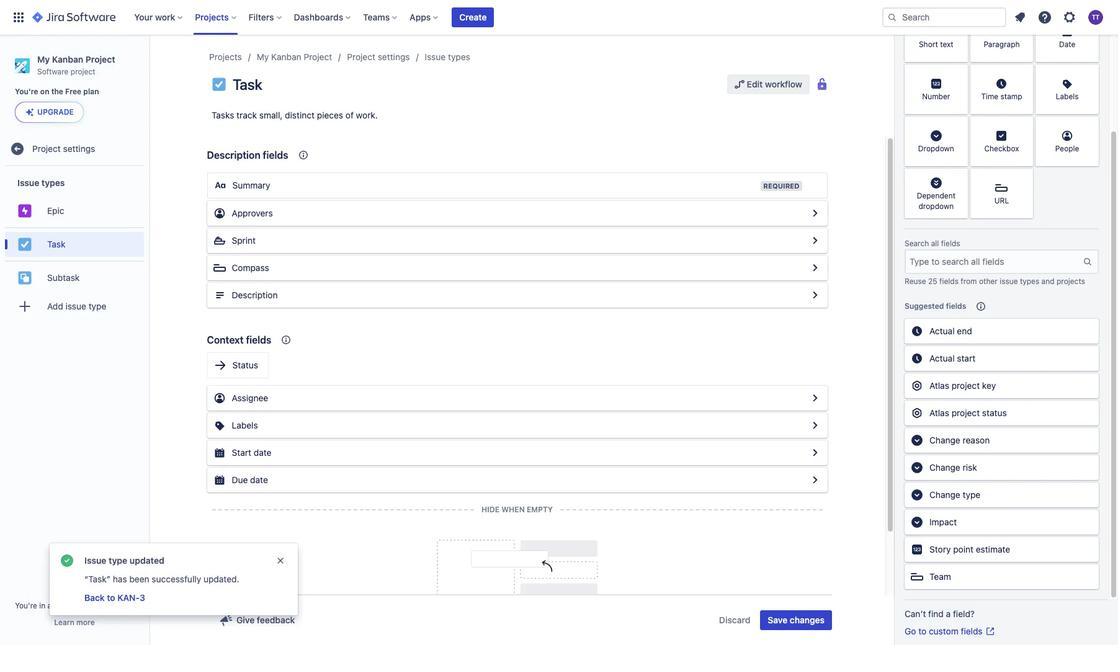 Task type: vqa. For each thing, say whether or not it's contained in the screenshot.
Open field configuration image related to Labels
yes



Task type: describe. For each thing, give the bounding box(es) containing it.
fields left more information about the context fields image
[[263, 150, 288, 161]]

change risk button
[[905, 456, 1099, 480]]

can't
[[905, 609, 926, 619]]

back
[[84, 593, 105, 603]]

description fields
[[207, 150, 288, 161]]

all
[[931, 239, 939, 248]]

3
[[140, 593, 145, 603]]

change reason button
[[905, 428, 1099, 453]]

impact button
[[905, 510, 1099, 535]]

on
[[40, 87, 49, 96]]

back to kan-3 button
[[83, 591, 146, 606]]

add issue type button
[[5, 294, 144, 319]]

more information image for people
[[1083, 118, 1098, 133]]

change type
[[930, 490, 981, 500]]

0 vertical spatial project settings
[[347, 52, 410, 62]]

team
[[930, 572, 951, 582]]

more information image for time stamp
[[1017, 66, 1032, 81]]

project inside atlas project key button
[[952, 380, 980, 391]]

issue types for group containing issue types
[[17, 177, 65, 188]]

more information image for checkbox
[[1017, 118, 1032, 133]]

open field configuration image for compass
[[808, 261, 823, 276]]

your work
[[134, 12, 175, 22]]

change for change risk
[[930, 462, 961, 473]]

date for due date
[[250, 475, 268, 485]]

go to custom fields
[[905, 626, 983, 637]]

projects for projects dropdown button
[[195, 12, 229, 22]]

atlas for atlas project key
[[930, 380, 950, 391]]

actual start
[[930, 353, 976, 364]]

more information image for dropdown
[[952, 118, 967, 133]]

more information about the suggested fields image
[[974, 299, 989, 314]]

your work button
[[130, 7, 188, 27]]

search image
[[888, 12, 897, 22]]

dashboards button
[[290, 7, 356, 27]]

plan
[[83, 87, 99, 96]]

group containing issue types
[[5, 167, 144, 327]]

project left 3
[[109, 601, 134, 611]]

teams
[[363, 12, 390, 22]]

edit workflow button
[[727, 74, 810, 94]]

and
[[1042, 277, 1055, 286]]

appswitcher icon image
[[11, 10, 26, 25]]

start
[[957, 353, 976, 364]]

time
[[982, 92, 999, 101]]

projects link
[[209, 50, 242, 65]]

primary element
[[7, 0, 883, 35]]

fields right 25
[[940, 277, 959, 286]]

add issue type image
[[17, 299, 32, 314]]

create
[[459, 12, 487, 22]]

custom
[[929, 626, 959, 637]]

dashboards
[[294, 12, 343, 22]]

been
[[129, 574, 149, 585]]

epic
[[47, 205, 64, 216]]

can't find a field?
[[905, 609, 975, 619]]

start
[[232, 447, 251, 458]]

issue types for issue types link
[[425, 52, 470, 62]]

description button
[[207, 283, 828, 308]]

Search field
[[883, 7, 1007, 27]]

1 horizontal spatial issue
[[84, 555, 106, 566]]

learn more button
[[54, 618, 95, 628]]

status
[[232, 360, 258, 371]]

dismiss image
[[276, 556, 285, 566]]

open field configuration image for sprint
[[808, 233, 823, 248]]

actual for actual end
[[930, 326, 955, 336]]

change type button
[[905, 483, 1099, 508]]

actual end
[[930, 326, 972, 336]]

more information image
[[952, 66, 967, 81]]

dropdown
[[919, 202, 954, 211]]

help image
[[1038, 10, 1053, 25]]

filters
[[249, 12, 274, 22]]

dependent
[[917, 191, 956, 200]]

1 vertical spatial project settings
[[32, 143, 95, 154]]

suggested
[[905, 302, 944, 311]]

project inside atlas project status button
[[952, 408, 980, 418]]

2 horizontal spatial types
[[1020, 277, 1040, 286]]

0 vertical spatial types
[[448, 52, 470, 62]]

issue type updated
[[84, 555, 164, 566]]

sprint
[[232, 235, 256, 246]]

impact
[[930, 517, 957, 528]]

my kanban project
[[257, 52, 332, 62]]

of
[[346, 110, 354, 120]]

kanban for my kanban project
[[271, 52, 301, 62]]

discard
[[719, 615, 751, 626]]

updated
[[130, 555, 164, 566]]

actual end button
[[905, 319, 1099, 344]]

risk
[[963, 462, 977, 473]]

actual start button
[[905, 346, 1099, 371]]

more information about the context fields image
[[279, 333, 294, 348]]

reuse
[[905, 277, 926, 286]]

other
[[979, 277, 998, 286]]

give
[[236, 615, 255, 626]]

context
[[207, 335, 244, 346]]

atlas for atlas project status
[[930, 408, 950, 418]]

the
[[51, 87, 63, 96]]

issue type icon image
[[212, 77, 227, 92]]

this link will be opened in a new tab image
[[985, 627, 995, 637]]

free
[[65, 87, 81, 96]]

1 horizontal spatial issue
[[1000, 277, 1018, 286]]

actual for actual start
[[930, 353, 955, 364]]

your profile and settings image
[[1089, 10, 1104, 25]]

you're on the free plan
[[15, 87, 99, 96]]

project down the upgrade button
[[32, 143, 61, 154]]

1 vertical spatial settings
[[63, 143, 95, 154]]

more
[[76, 618, 95, 627]]

my for my kanban project software project
[[37, 54, 50, 65]]

to for back
[[107, 593, 115, 603]]

task group
[[5, 227, 144, 261]]

my for my kanban project
[[257, 52, 269, 62]]

banner containing your work
[[0, 0, 1118, 35]]

0 horizontal spatial project settings link
[[5, 137, 144, 162]]

approvers button
[[207, 201, 828, 226]]

search all fields
[[905, 239, 961, 248]]

my kanban project link
[[257, 50, 332, 65]]

sidebar navigation image
[[135, 50, 163, 74]]

task link
[[5, 232, 144, 257]]

number
[[922, 92, 950, 101]]

0 vertical spatial type
[[89, 301, 106, 312]]

subtask link
[[5, 266, 144, 291]]

fields left more information about the suggested fields icon
[[946, 302, 967, 311]]

key
[[982, 380, 996, 391]]

distinct
[[285, 110, 315, 120]]

feedback
[[257, 615, 295, 626]]

give feedback
[[236, 615, 295, 626]]

find
[[929, 609, 944, 619]]

labels inside button
[[232, 420, 258, 431]]

change for change type
[[930, 490, 961, 500]]



Task type: locate. For each thing, give the bounding box(es) containing it.
a for in
[[48, 601, 52, 611]]

to inside button
[[107, 593, 115, 603]]

atlas project status button
[[905, 401, 1099, 426]]

1 vertical spatial issue
[[66, 301, 86, 312]]

"task" has been successfully updated.
[[84, 574, 239, 585]]

0 vertical spatial to
[[107, 593, 115, 603]]

status
[[982, 408, 1007, 418]]

learn more
[[54, 618, 95, 627]]

1 you're from the top
[[15, 87, 38, 96]]

1 actual from the top
[[930, 326, 955, 336]]

change up impact
[[930, 490, 961, 500]]

software
[[37, 67, 69, 76]]

project settings link down upgrade
[[5, 137, 144, 162]]

0 vertical spatial change
[[930, 435, 961, 446]]

you're left in
[[15, 601, 37, 611]]

0 vertical spatial open field configuration image
[[808, 288, 823, 303]]

0 vertical spatial labels
[[1056, 92, 1079, 101]]

5 open field configuration image from the top
[[808, 473, 823, 488]]

back to kan-3 link
[[84, 593, 145, 603]]

2 vertical spatial types
[[1020, 277, 1040, 286]]

atlas
[[930, 380, 950, 391], [930, 408, 950, 418]]

kanban down 'filters' popup button
[[271, 52, 301, 62]]

issue up epic link in the left top of the page
[[17, 177, 39, 188]]

1 open field configuration image from the top
[[808, 288, 823, 303]]

2 vertical spatial type
[[109, 555, 127, 566]]

0 vertical spatial task
[[233, 76, 262, 93]]

issue
[[425, 52, 446, 62], [17, 177, 39, 188], [84, 555, 106, 566]]

0 vertical spatial issue
[[1000, 277, 1018, 286]]

0 horizontal spatial project settings
[[32, 143, 95, 154]]

start date button
[[207, 441, 828, 465]]

open field configuration image for due date
[[808, 473, 823, 488]]

my inside my kanban project software project
[[37, 54, 50, 65]]

1 atlas from the top
[[930, 380, 950, 391]]

description for description fields
[[207, 150, 260, 161]]

0 vertical spatial issue types
[[425, 52, 470, 62]]

edit workflow
[[747, 79, 802, 89]]

dependent dropdown
[[917, 191, 956, 211]]

teams button
[[359, 7, 402, 27]]

project settings link down the teams popup button
[[347, 50, 410, 65]]

project settings down upgrade
[[32, 143, 95, 154]]

1 vertical spatial description
[[232, 290, 278, 300]]

issue
[[1000, 277, 1018, 286], [66, 301, 86, 312]]

atlas project key
[[930, 380, 996, 391]]

open field configuration image inside due date button
[[808, 473, 823, 488]]

stamp
[[1001, 92, 1023, 101]]

0 horizontal spatial type
[[89, 301, 106, 312]]

1 horizontal spatial settings
[[378, 52, 410, 62]]

2 vertical spatial issue
[[84, 555, 106, 566]]

search
[[905, 239, 929, 248]]

track
[[237, 110, 257, 120]]

2 atlas from the top
[[930, 408, 950, 418]]

2 open field configuration image from the top
[[808, 233, 823, 248]]

pieces
[[317, 110, 343, 120]]

actual left end
[[930, 326, 955, 336]]

1 vertical spatial types
[[42, 177, 65, 188]]

give feedback button
[[212, 611, 303, 631]]

1 horizontal spatial issue types
[[425, 52, 470, 62]]

0 horizontal spatial issue
[[66, 301, 86, 312]]

sprint button
[[207, 228, 828, 253]]

projects for projects "link"
[[209, 52, 242, 62]]

issue types
[[425, 52, 470, 62], [17, 177, 65, 188]]

0 vertical spatial you're
[[15, 87, 38, 96]]

0 vertical spatial date
[[254, 447, 272, 458]]

change left risk
[[930, 462, 961, 473]]

required
[[764, 182, 800, 190]]

you're for you're on the free plan
[[15, 87, 38, 96]]

fields left the this link will be opened in a new tab image
[[961, 626, 983, 637]]

description inside button
[[232, 290, 278, 300]]

to for go
[[919, 626, 927, 637]]

0 horizontal spatial a
[[48, 601, 52, 611]]

type down risk
[[963, 490, 981, 500]]

1 vertical spatial issue types
[[17, 177, 65, 188]]

has
[[113, 574, 127, 585]]

open field configuration image inside description button
[[808, 288, 823, 303]]

atlas inside atlas project key button
[[930, 380, 950, 391]]

1 horizontal spatial types
[[448, 52, 470, 62]]

a for find
[[946, 609, 951, 619]]

you're for you're in a team-managed project
[[15, 601, 37, 611]]

1 vertical spatial date
[[250, 475, 268, 485]]

a right "find"
[[946, 609, 951, 619]]

0 horizontal spatial issue
[[17, 177, 39, 188]]

compass
[[232, 263, 269, 273]]

0 vertical spatial description
[[207, 150, 260, 161]]

due
[[232, 475, 248, 485]]

workflow
[[765, 79, 802, 89]]

open field configuration image inside assignee button
[[808, 391, 823, 406]]

2 vertical spatial open field configuration image
[[808, 446, 823, 461]]

2 actual from the top
[[930, 353, 955, 364]]

1 vertical spatial open field configuration image
[[808, 391, 823, 406]]

open field configuration image for approvers
[[808, 206, 823, 221]]

more information image for dependent dropdown
[[952, 170, 967, 185]]

issue types inside group
[[17, 177, 65, 188]]

3 change from the top
[[930, 490, 961, 500]]

project
[[304, 52, 332, 62], [347, 52, 375, 62], [85, 54, 115, 65], [32, 143, 61, 154]]

1 vertical spatial to
[[919, 626, 927, 637]]

kanban for my kanban project software project
[[52, 54, 83, 65]]

description up summary
[[207, 150, 260, 161]]

settings down the teams popup button
[[378, 52, 410, 62]]

end
[[957, 326, 972, 336]]

3 open field configuration image from the top
[[808, 261, 823, 276]]

3 open field configuration image from the top
[[808, 446, 823, 461]]

fields
[[263, 150, 288, 161], [941, 239, 961, 248], [940, 277, 959, 286], [946, 302, 967, 311], [246, 335, 271, 346], [961, 626, 983, 637]]

0 vertical spatial atlas
[[930, 380, 950, 391]]

1 vertical spatial issue
[[17, 177, 39, 188]]

issue down primary element at top
[[425, 52, 446, 62]]

0 horizontal spatial labels
[[232, 420, 258, 431]]

start date
[[232, 447, 272, 458]]

1 vertical spatial task
[[47, 239, 65, 249]]

projects up issue type icon
[[209, 52, 242, 62]]

open field configuration image inside labels button
[[808, 418, 823, 433]]

atlas up change reason
[[930, 408, 950, 418]]

0 horizontal spatial kanban
[[52, 54, 83, 65]]

assignee
[[232, 393, 268, 403]]

atlas down actual start
[[930, 380, 950, 391]]

issue types up epic
[[17, 177, 65, 188]]

project inside my kanban project software project
[[71, 67, 95, 76]]

1 vertical spatial type
[[963, 490, 981, 500]]

type for change type
[[963, 490, 981, 500]]

apps
[[410, 12, 431, 22]]

25
[[928, 277, 938, 286]]

1 horizontal spatial my
[[257, 52, 269, 62]]

2 you're from the top
[[15, 601, 37, 611]]

2 change from the top
[[930, 462, 961, 473]]

1 change from the top
[[930, 435, 961, 446]]

reuse 25 fields from other issue types and projects
[[905, 277, 1085, 286]]

0 horizontal spatial to
[[107, 593, 115, 603]]

open field configuration image for start date
[[808, 446, 823, 461]]

banner
[[0, 0, 1118, 35]]

project inside my kanban project software project
[[85, 54, 115, 65]]

1 horizontal spatial task
[[233, 76, 262, 93]]

a right in
[[48, 601, 52, 611]]

project settings link
[[347, 50, 410, 65], [5, 137, 144, 162]]

0 vertical spatial actual
[[930, 326, 955, 336]]

types up epic
[[42, 177, 65, 188]]

4 open field configuration image from the top
[[808, 418, 823, 433]]

1 vertical spatial projects
[[209, 52, 242, 62]]

open field configuration image
[[808, 206, 823, 221], [808, 233, 823, 248], [808, 261, 823, 276], [808, 418, 823, 433], [808, 473, 823, 488]]

1 open field configuration image from the top
[[808, 206, 823, 221]]

project up plan
[[85, 54, 115, 65]]

work
[[155, 12, 175, 22]]

a
[[48, 601, 52, 611], [946, 609, 951, 619]]

issue inside button
[[66, 301, 86, 312]]

save changes
[[768, 615, 825, 626]]

project settings down the teams popup button
[[347, 52, 410, 62]]

1 vertical spatial atlas
[[930, 408, 950, 418]]

kanban up the 'software'
[[52, 54, 83, 65]]

2 horizontal spatial type
[[963, 490, 981, 500]]

project down teams
[[347, 52, 375, 62]]

open field configuration image inside 'approvers' button
[[808, 206, 823, 221]]

task down epic
[[47, 239, 65, 249]]

kanban inside my kanban project link
[[271, 52, 301, 62]]

more information image for labels
[[1083, 66, 1098, 81]]

projects inside dropdown button
[[195, 12, 229, 22]]

story point estimate
[[930, 544, 1011, 555]]

context fields
[[207, 335, 271, 346]]

upgrade
[[37, 108, 74, 117]]

save changes button
[[761, 611, 832, 631]]

project down atlas project key
[[952, 408, 980, 418]]

0 horizontal spatial types
[[42, 177, 65, 188]]

my up the 'software'
[[37, 54, 50, 65]]

kanban inside my kanban project software project
[[52, 54, 83, 65]]

projects button
[[191, 7, 241, 27]]

kan-
[[117, 593, 140, 603]]

change reason
[[930, 435, 990, 446]]

tasks
[[212, 110, 234, 120]]

0 horizontal spatial task
[[47, 239, 65, 249]]

2 vertical spatial change
[[930, 490, 961, 500]]

fields left more information about the context fields icon
[[246, 335, 271, 346]]

issue right add
[[66, 301, 86, 312]]

1 vertical spatial labels
[[232, 420, 258, 431]]

open field configuration image for labels
[[808, 418, 823, 433]]

point
[[953, 544, 974, 555]]

open field configuration image for description
[[808, 288, 823, 303]]

1 horizontal spatial kanban
[[271, 52, 301, 62]]

subtask
[[47, 272, 80, 283]]

0 vertical spatial settings
[[378, 52, 410, 62]]

0 vertical spatial projects
[[195, 12, 229, 22]]

change for change reason
[[930, 435, 961, 446]]

jira software image
[[32, 10, 116, 25], [32, 10, 116, 25]]

1 vertical spatial actual
[[930, 353, 955, 364]]

atlas inside atlas project status button
[[930, 408, 950, 418]]

more information image
[[1017, 66, 1032, 81], [1083, 66, 1098, 81], [952, 118, 967, 133], [1017, 118, 1032, 133], [1083, 118, 1098, 133], [952, 170, 967, 185]]

types down 'create' button
[[448, 52, 470, 62]]

0 vertical spatial project settings link
[[347, 50, 410, 65]]

project left key
[[952, 380, 980, 391]]

labels up the start
[[232, 420, 258, 431]]

open field configuration image inside 'start date' 'button'
[[808, 446, 823, 461]]

1 horizontal spatial project settings
[[347, 52, 410, 62]]

1 vertical spatial project settings link
[[5, 137, 144, 162]]

project up plan
[[71, 67, 95, 76]]

you're left on
[[15, 87, 38, 96]]

time stamp
[[982, 92, 1023, 101]]

my inside my kanban project link
[[257, 52, 269, 62]]

settings down upgrade
[[63, 143, 95, 154]]

in
[[39, 601, 45, 611]]

reason
[[963, 435, 990, 446]]

task right issue type icon
[[233, 76, 262, 93]]

work.
[[356, 110, 378, 120]]

atlas project key button
[[905, 374, 1099, 398]]

open field configuration image inside sprint button
[[808, 233, 823, 248]]

to right go
[[919, 626, 927, 637]]

go to custom fields link
[[905, 626, 995, 638]]

issue up "task"
[[84, 555, 106, 566]]

task inside group
[[47, 239, 65, 249]]

issue right other
[[1000, 277, 1018, 286]]

edit
[[747, 79, 763, 89]]

1 vertical spatial change
[[930, 462, 961, 473]]

1 horizontal spatial a
[[946, 609, 951, 619]]

story point estimate button
[[905, 537, 1099, 562]]

1 horizontal spatial project settings link
[[347, 50, 410, 65]]

successfully
[[152, 574, 201, 585]]

apps button
[[406, 7, 443, 27]]

2 horizontal spatial issue
[[425, 52, 446, 62]]

kanban
[[271, 52, 301, 62], [52, 54, 83, 65]]

type for issue type updated
[[109, 555, 127, 566]]

date inside button
[[250, 475, 268, 485]]

epic link
[[5, 199, 144, 224]]

tasks track small, distinct pieces of work.
[[212, 110, 378, 120]]

1 vertical spatial you're
[[15, 601, 37, 611]]

date for start date
[[254, 447, 272, 458]]

assignee button
[[207, 386, 828, 411]]

projects up projects "link"
[[195, 12, 229, 22]]

settings image
[[1063, 10, 1077, 25]]

open field configuration image
[[808, 288, 823, 303], [808, 391, 823, 406], [808, 446, 823, 461]]

types left and
[[1020, 277, 1040, 286]]

more information about the context fields image
[[296, 148, 311, 163]]

my
[[257, 52, 269, 62], [37, 54, 50, 65]]

project down dashboards popup button
[[304, 52, 332, 62]]

Type to search all fields text field
[[906, 251, 1083, 273]]

date right due
[[250, 475, 268, 485]]

my right projects "link"
[[257, 52, 269, 62]]

open field configuration image inside compass button
[[808, 261, 823, 276]]

1 horizontal spatial type
[[109, 555, 127, 566]]

description down compass at the left of the page
[[232, 290, 278, 300]]

notifications image
[[1013, 10, 1028, 25]]

you're in a team-managed project
[[15, 601, 134, 611]]

description for description
[[232, 290, 278, 300]]

0 vertical spatial issue
[[425, 52, 446, 62]]

fields right all
[[941, 239, 961, 248]]

from
[[961, 277, 977, 286]]

date right the start
[[254, 447, 272, 458]]

atlas project status
[[930, 408, 1007, 418]]

open field configuration image for assignee
[[808, 391, 823, 406]]

date inside 'button'
[[254, 447, 272, 458]]

type up 'has'
[[109, 555, 127, 566]]

1 horizontal spatial labels
[[1056, 92, 1079, 101]]

save
[[768, 615, 788, 626]]

1 horizontal spatial to
[[919, 626, 927, 637]]

change up change risk
[[930, 435, 961, 446]]

to right back
[[107, 593, 115, 603]]

0 horizontal spatial issue types
[[17, 177, 65, 188]]

success image
[[60, 554, 74, 569]]

labels up people
[[1056, 92, 1079, 101]]

type down subtask link
[[89, 301, 106, 312]]

group
[[5, 167, 144, 327]]

create button
[[452, 7, 494, 27]]

issue types down primary element at top
[[425, 52, 470, 62]]

actual left start
[[930, 353, 955, 364]]

0 horizontal spatial settings
[[63, 143, 95, 154]]

dropdown
[[918, 144, 954, 154]]

changes
[[790, 615, 825, 626]]

2 open field configuration image from the top
[[808, 391, 823, 406]]

0 horizontal spatial my
[[37, 54, 50, 65]]



